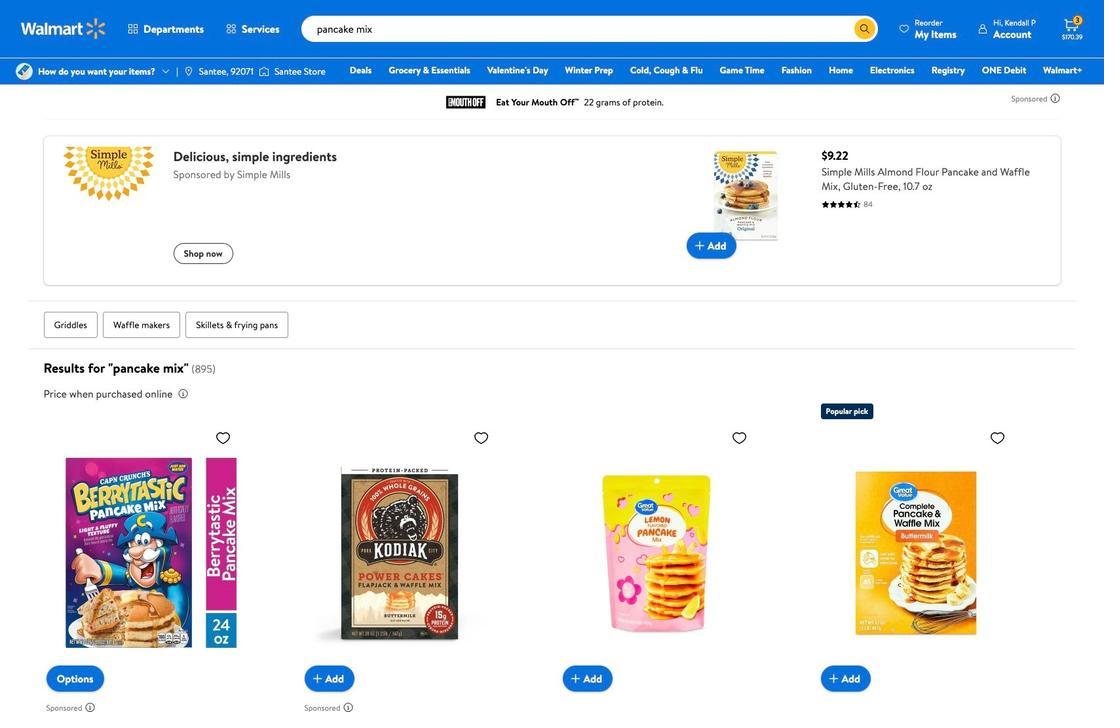 Task type: vqa. For each thing, say whether or not it's contained in the screenshot.
California Supply Chain Act
no



Task type: describe. For each thing, give the bounding box(es) containing it.
0 vertical spatial add to cart image
[[692, 238, 708, 254]]

ad disclaimer and feedback image for "cap'n crunch berrytastic pancake mix, 24 oz" image
[[85, 703, 95, 713]]

0 horizontal spatial add to cart image
[[568, 671, 584, 687]]

add to favorites list, cap'n crunch berrytastic pancake mix, 24 oz image
[[215, 430, 231, 446]]

search icon image
[[860, 24, 871, 34]]

ad disclaimer and feedback image for kodiak protein-packed power cakes buttermilk flapjack and waffle mix, 20 oz box image
[[343, 703, 354, 713]]

add to favorites list, great value complete pancake & waffle mix, buttermilk, 32 oz image
[[990, 430, 1006, 446]]

add to favorites list, kodiak protein-packed power cakes buttermilk flapjack and waffle mix, 20 oz box image
[[474, 430, 489, 446]]

1 horizontal spatial  image
[[259, 65, 269, 78]]

Walmart Site-Wide search field
[[301, 16, 878, 42]]

walmart image
[[21, 18, 106, 39]]

legal information image
[[178, 389, 188, 399]]

simple mills image
[[59, 147, 158, 206]]

add to favorites list, great value lemon flavored pancake mix, 16oz image
[[732, 430, 748, 446]]



Task type: locate. For each thing, give the bounding box(es) containing it.
2 ad disclaimer and feedback image from the left
[[343, 703, 354, 713]]

add to cart image
[[692, 238, 708, 254], [568, 671, 584, 687]]

1 horizontal spatial add to cart image
[[826, 671, 842, 687]]

add to cart image for kodiak protein-packed power cakes buttermilk flapjack and waffle mix, 20 oz box image
[[310, 671, 325, 687]]

clear search field text image
[[839, 23, 850, 34]]

 image
[[16, 63, 33, 80], [259, 65, 269, 78]]

add to cart image
[[310, 671, 325, 687], [826, 671, 842, 687]]

1 ad disclaimer and feedback image from the left
[[85, 703, 95, 713]]

1 horizontal spatial ad disclaimer and feedback image
[[343, 703, 354, 713]]

1 add to cart image from the left
[[310, 671, 325, 687]]

kodiak protein-packed power cakes buttermilk flapjack and waffle mix, 20 oz box image
[[305, 425, 495, 682]]

great value complete pancake & waffle mix, buttermilk, 32 oz image
[[821, 425, 1011, 682]]

1 vertical spatial add to cart image
[[568, 671, 584, 687]]

cap'n crunch berrytastic pancake mix, 24 oz image
[[46, 425, 236, 682]]

ad disclaimer and feedback image
[[85, 703, 95, 713], [343, 703, 354, 713]]

 image
[[183, 66, 194, 77]]

2 add to cart image from the left
[[826, 671, 842, 687]]

add to cart image for great value complete pancake & waffle mix, buttermilk, 32 oz image
[[826, 671, 842, 687]]

0 horizontal spatial add to cart image
[[310, 671, 325, 687]]

1 horizontal spatial add to cart image
[[692, 238, 708, 254]]

0 horizontal spatial ad disclaimer and feedback image
[[85, 703, 95, 713]]

great value lemon flavored pancake mix, 16oz image
[[563, 425, 753, 682]]

Search search field
[[301, 16, 878, 42]]

ad disclaimer and feedback image
[[1051, 93, 1061, 104]]

0 horizontal spatial  image
[[16, 63, 33, 80]]



